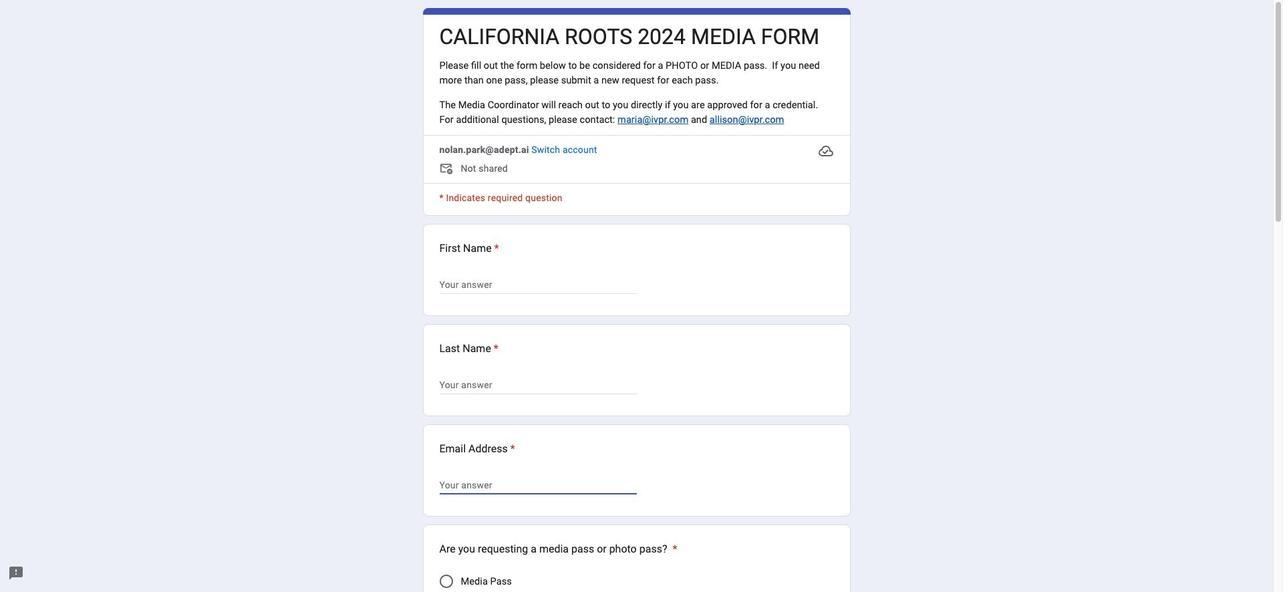 Task type: vqa. For each thing, say whether or not it's contained in the screenshot.
"Media Pass" image
yes



Task type: describe. For each thing, give the bounding box(es) containing it.
required question element for fourth heading from the bottom
[[492, 240, 499, 256]]

report a problem to google image
[[8, 565, 24, 581]]

Media Pass radio
[[439, 574, 453, 588]]

2 heading from the top
[[439, 240, 499, 256]]

required question element for 3rd heading from the bottom of the page
[[491, 341, 498, 357]]

media pass image
[[439, 574, 453, 588]]



Task type: locate. For each thing, give the bounding box(es) containing it.
required question element for 2nd heading from the bottom of the page
[[508, 441, 515, 457]]

1 heading from the top
[[439, 23, 819, 50]]

required question element
[[492, 240, 499, 256], [491, 341, 498, 357], [508, 441, 515, 457], [670, 541, 677, 557]]

heading
[[439, 23, 819, 50], [439, 240, 499, 256], [439, 341, 498, 357], [439, 441, 515, 457], [439, 541, 677, 557]]

required question element for fifth heading from the top
[[670, 541, 677, 557]]

4 heading from the top
[[439, 441, 515, 457]]

None text field
[[439, 276, 637, 292], [439, 477, 637, 493], [439, 276, 637, 292], [439, 477, 637, 493]]

None text field
[[439, 377, 637, 393]]

5 heading from the top
[[439, 541, 677, 557]]

your email and google account are not part of your response image
[[439, 161, 461, 178], [439, 161, 455, 178]]

list
[[423, 224, 850, 592]]

3 heading from the top
[[439, 341, 498, 357]]



